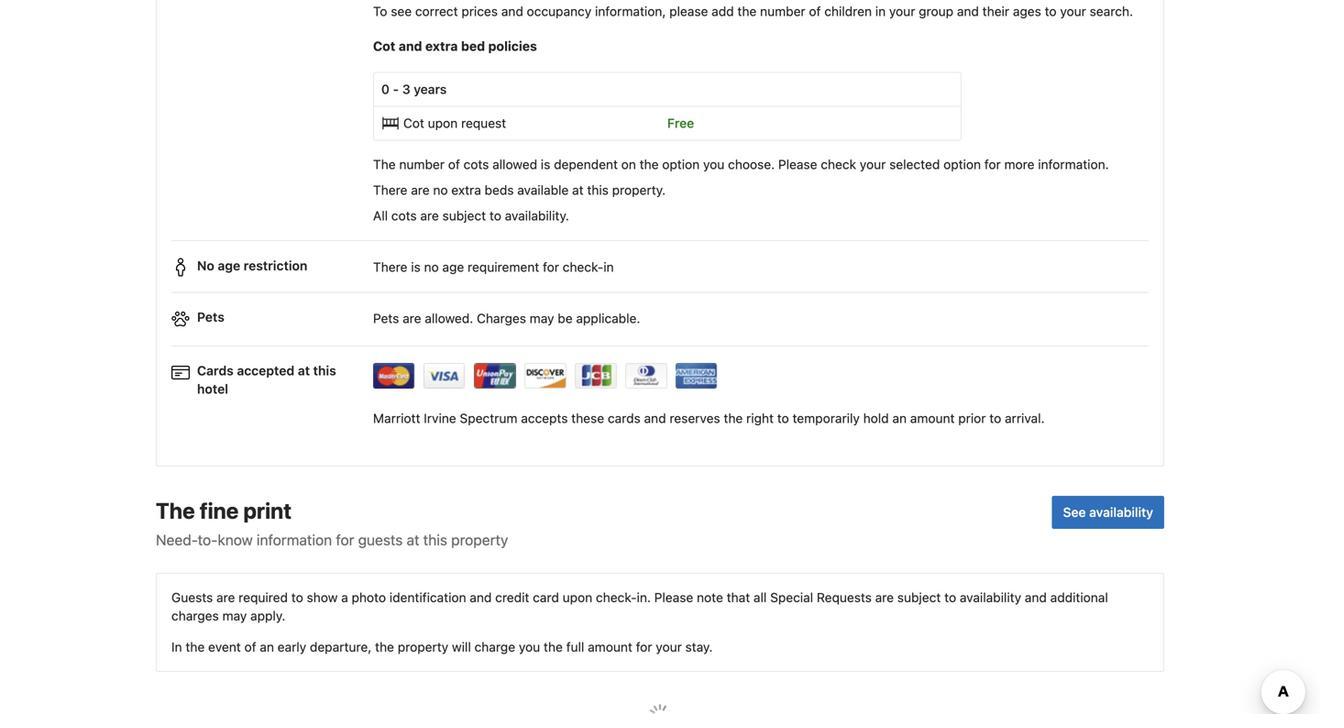 Task type: vqa. For each thing, say whether or not it's contained in the screenshot.
The St. Regis New York image
no



Task type: describe. For each thing, give the bounding box(es) containing it.
3
[[402, 82, 410, 97]]

choose.
[[728, 157, 775, 172]]

cot and extra bed policies
[[373, 38, 537, 54]]

and left their
[[957, 4, 979, 19]]

american express image
[[676, 363, 718, 389]]

the right in
[[186, 639, 205, 654]]

print
[[243, 498, 292, 523]]

property.
[[612, 182, 666, 197]]

apply.
[[250, 608, 285, 623]]

temporarily
[[793, 411, 860, 426]]

cot for cot upon request
[[403, 115, 424, 131]]

years
[[414, 82, 447, 97]]

1 vertical spatial you
[[519, 639, 540, 654]]

1 vertical spatial cots
[[391, 208, 417, 223]]

there are no extra beds available at this property.
[[373, 182, 666, 197]]

to-
[[198, 531, 218, 548]]

1 vertical spatial property
[[398, 639, 448, 654]]

group
[[919, 4, 953, 19]]

policies
[[488, 38, 537, 54]]

to
[[373, 4, 387, 19]]

0 vertical spatial check-
[[563, 259, 603, 275]]

and right cards at bottom left
[[644, 411, 666, 426]]

be
[[558, 311, 573, 326]]

0 vertical spatial is
[[541, 157, 550, 172]]

accepted
[[237, 363, 294, 378]]

early
[[277, 639, 306, 654]]

1 option from the left
[[662, 157, 700, 172]]

the right the add
[[737, 4, 757, 19]]

this inside the fine print need-to-know information for guests at this property
[[423, 531, 447, 548]]

the left right
[[724, 411, 743, 426]]

there is no age requirement for check-in
[[373, 259, 614, 275]]

accepts
[[521, 411, 568, 426]]

at inside the fine print need-to-know information for guests at this property
[[407, 531, 419, 548]]

see
[[391, 4, 412, 19]]

marriott
[[373, 411, 420, 426]]

the left "full"
[[544, 639, 563, 654]]

0 vertical spatial extra
[[425, 38, 458, 54]]

your right check
[[860, 157, 886, 172]]

the right the departure,
[[375, 639, 394, 654]]

availability inside guests are required to show a photo identification and credit card upon check-in. please note that all special requests are subject to availability and additional charges may apply.
[[960, 590, 1021, 605]]

0 vertical spatial cots
[[463, 157, 489, 172]]

arrival.
[[1005, 411, 1045, 426]]

cards accepted at this hotel
[[197, 363, 336, 397]]

event
[[208, 639, 241, 654]]

know
[[218, 531, 253, 548]]

no for extra
[[433, 182, 448, 197]]

note
[[697, 590, 723, 605]]

add
[[712, 4, 734, 19]]

the right "on"
[[640, 157, 659, 172]]

hold
[[863, 411, 889, 426]]

1 horizontal spatial age
[[442, 259, 464, 275]]

cot for cot and extra bed policies
[[373, 38, 395, 54]]

see
[[1063, 504, 1086, 520]]

unionpay credit card image
[[474, 363, 516, 389]]

see availability button
[[1052, 496, 1164, 529]]

pets are allowed. charges may be applicable.
[[373, 311, 640, 326]]

stay.
[[685, 639, 713, 654]]

0 horizontal spatial of
[[244, 639, 256, 654]]

1 horizontal spatial of
[[448, 157, 460, 172]]

right
[[746, 411, 774, 426]]

subject inside guests are required to show a photo identification and credit card upon check-in. please note that all special requests are subject to availability and additional charges may apply.
[[897, 590, 941, 605]]

0 horizontal spatial age
[[218, 258, 240, 273]]

guests are required to show a photo identification and credit card upon check-in. please note that all special requests are subject to availability and additional charges may apply.
[[171, 590, 1108, 623]]

pets for pets are allowed. charges may be applicable.
[[373, 311, 399, 326]]

prior
[[958, 411, 986, 426]]

upon inside guests are required to show a photo identification and credit card upon check-in. please note that all special requests are subject to availability and additional charges may apply.
[[563, 590, 592, 605]]

guests
[[358, 531, 403, 548]]

0 vertical spatial number
[[760, 4, 805, 19]]

in.
[[637, 590, 651, 605]]

check
[[821, 157, 856, 172]]

see availability
[[1063, 504, 1153, 520]]

applicable.
[[576, 311, 640, 326]]

no age restriction
[[197, 258, 307, 273]]

visa image
[[424, 363, 466, 389]]

for right requirement
[[543, 259, 559, 275]]

departure,
[[310, 639, 372, 654]]

please inside guests are required to show a photo identification and credit card upon check-in. please note that all special requests are subject to availability and additional charges may apply.
[[654, 590, 693, 605]]

to see correct prices and occupancy information, please add the number of children in your group and their ages to your search.
[[373, 4, 1133, 19]]

1 vertical spatial in
[[603, 259, 614, 275]]

guests
[[171, 590, 213, 605]]

occupancy
[[527, 4, 591, 19]]

request
[[461, 115, 506, 131]]

your left stay.
[[656, 639, 682, 654]]

all cots are subject to availability.
[[373, 208, 569, 223]]

identification
[[389, 590, 466, 605]]

are for extra
[[411, 182, 430, 197]]

cards
[[197, 363, 234, 378]]

for left more
[[984, 157, 1001, 172]]

property inside the fine print need-to-know information for guests at this property
[[451, 531, 508, 548]]

card
[[533, 590, 559, 605]]

and left credit
[[470, 590, 492, 605]]

1 horizontal spatial please
[[778, 157, 817, 172]]

restriction
[[244, 258, 307, 273]]

selected
[[889, 157, 940, 172]]

search.
[[1090, 4, 1133, 19]]

0 vertical spatial subject
[[442, 208, 486, 223]]

0 horizontal spatial an
[[260, 639, 274, 654]]

available
[[517, 182, 569, 197]]

the number of cots allowed is dependent on the option you choose. please check your selected option for more information.
[[373, 157, 1109, 172]]

will
[[452, 639, 471, 654]]

special
[[770, 590, 813, 605]]

cot upon request
[[403, 115, 506, 131]]

that
[[727, 590, 750, 605]]



Task type: locate. For each thing, give the bounding box(es) containing it.
number right the add
[[760, 4, 805, 19]]

are left allowed.
[[403, 311, 421, 326]]

the up all
[[373, 157, 396, 172]]

correct
[[415, 4, 458, 19]]

age right no
[[218, 258, 240, 273]]

their
[[982, 4, 1009, 19]]

1 vertical spatial this
[[313, 363, 336, 378]]

1 horizontal spatial number
[[760, 4, 805, 19]]

in
[[171, 639, 182, 654]]

0 vertical spatial of
[[809, 4, 821, 19]]

0 horizontal spatial property
[[398, 639, 448, 654]]

children
[[824, 4, 872, 19]]

0 horizontal spatial number
[[399, 157, 445, 172]]

you right charge
[[519, 639, 540, 654]]

hotel
[[197, 381, 228, 397]]

an right hold
[[892, 411, 907, 426]]

number
[[760, 4, 805, 19], [399, 157, 445, 172]]

in right children
[[875, 4, 886, 19]]

pets for pets
[[197, 310, 224, 325]]

is down 'all cots are subject to availability.'
[[411, 259, 421, 275]]

subject down beds
[[442, 208, 486, 223]]

cots
[[463, 157, 489, 172], [391, 208, 417, 223]]

in up the applicable.
[[603, 259, 614, 275]]

at
[[572, 182, 584, 197], [298, 363, 310, 378], [407, 531, 419, 548]]

1 vertical spatial an
[[260, 639, 274, 654]]

of left children
[[809, 4, 821, 19]]

1 vertical spatial amount
[[588, 639, 632, 654]]

age left requirement
[[442, 259, 464, 275]]

2 vertical spatial at
[[407, 531, 419, 548]]

are right all
[[420, 208, 439, 223]]

are
[[411, 182, 430, 197], [420, 208, 439, 223], [403, 311, 421, 326], [216, 590, 235, 605], [875, 590, 894, 605]]

0 horizontal spatial the
[[156, 498, 195, 523]]

no up allowed.
[[424, 259, 439, 275]]

check- inside guests are required to show a photo identification and credit card upon check-in. please note that all special requests are subject to availability and additional charges may apply.
[[596, 590, 637, 605]]

to
[[1045, 4, 1057, 19], [489, 208, 501, 223], [777, 411, 789, 426], [989, 411, 1001, 426], [291, 590, 303, 605], [944, 590, 956, 605]]

1 vertical spatial check-
[[596, 590, 637, 605]]

0 vertical spatial there
[[373, 182, 407, 197]]

pets down no
[[197, 310, 224, 325]]

fine
[[200, 498, 239, 523]]

0 horizontal spatial may
[[222, 608, 247, 623]]

at right guests
[[407, 531, 419, 548]]

cots up beds
[[463, 157, 489, 172]]

there for there are no extra beds available at this property.
[[373, 182, 407, 197]]

extra left bed
[[425, 38, 458, 54]]

1 vertical spatial of
[[448, 157, 460, 172]]

0 horizontal spatial option
[[662, 157, 700, 172]]

1 horizontal spatial may
[[530, 311, 554, 326]]

may up event
[[222, 608, 247, 623]]

0 vertical spatial please
[[778, 157, 817, 172]]

availability inside button
[[1089, 504, 1153, 520]]

1 horizontal spatial pets
[[373, 311, 399, 326]]

1 horizontal spatial you
[[703, 157, 724, 172]]

your left search.
[[1060, 4, 1086, 19]]

0 vertical spatial amount
[[910, 411, 955, 426]]

in
[[875, 4, 886, 19], [603, 259, 614, 275]]

0 horizontal spatial amount
[[588, 639, 632, 654]]

no for age
[[424, 259, 439, 275]]

2 horizontal spatial at
[[572, 182, 584, 197]]

of right event
[[244, 639, 256, 654]]

1 there from the top
[[373, 182, 407, 197]]

there for there is no age requirement for check-in
[[373, 259, 407, 275]]

there down all
[[373, 259, 407, 275]]

0 vertical spatial upon
[[428, 115, 458, 131]]

are for to
[[216, 590, 235, 605]]

2 there from the top
[[373, 259, 407, 275]]

0 horizontal spatial this
[[313, 363, 336, 378]]

1 vertical spatial no
[[424, 259, 439, 275]]

0 - 3 years
[[381, 82, 447, 97]]

0 horizontal spatial cots
[[391, 208, 417, 223]]

the fine print need-to-know information for guests at this property
[[156, 498, 508, 548]]

diners club image
[[625, 363, 667, 389]]

show
[[307, 590, 338, 605]]

number down cot upon request
[[399, 157, 445, 172]]

charges
[[171, 608, 219, 623]]

at inside cards accepted at this hotel
[[298, 363, 310, 378]]

1 vertical spatial number
[[399, 157, 445, 172]]

1 vertical spatial subject
[[897, 590, 941, 605]]

irvine
[[424, 411, 456, 426]]

accepted payment methods and conditions element
[[171, 354, 1149, 395]]

pets up mastercard icon
[[373, 311, 399, 326]]

1 horizontal spatial upon
[[563, 590, 592, 605]]

all
[[754, 590, 767, 605]]

may left be
[[530, 311, 554, 326]]

cots right all
[[391, 208, 417, 223]]

1 vertical spatial the
[[156, 498, 195, 523]]

the up need-
[[156, 498, 195, 523]]

jcb image
[[575, 363, 617, 389]]

1 vertical spatial at
[[298, 363, 310, 378]]

this right accepted
[[313, 363, 336, 378]]

this inside cards accepted at this hotel
[[313, 363, 336, 378]]

cards
[[608, 411, 641, 426]]

1 vertical spatial please
[[654, 590, 693, 605]]

amount right "full"
[[588, 639, 632, 654]]

and down see in the top left of the page
[[399, 38, 422, 54]]

prices
[[461, 4, 498, 19]]

upon right card
[[563, 590, 592, 605]]

0 horizontal spatial availability
[[960, 590, 1021, 605]]

no
[[197, 258, 214, 273]]

for
[[984, 157, 1001, 172], [543, 259, 559, 275], [336, 531, 354, 548], [636, 639, 652, 654]]

are up 'all cots are subject to availability.'
[[411, 182, 430, 197]]

free
[[667, 115, 694, 131]]

are for charges
[[403, 311, 421, 326]]

please
[[669, 4, 708, 19]]

0 horizontal spatial is
[[411, 259, 421, 275]]

your left 'group'
[[889, 4, 915, 19]]

0 horizontal spatial subject
[[442, 208, 486, 223]]

is
[[541, 157, 550, 172], [411, 259, 421, 275]]

please right the in.
[[654, 590, 693, 605]]

photo
[[352, 590, 386, 605]]

please left check
[[778, 157, 817, 172]]

property left will
[[398, 639, 448, 654]]

spectrum
[[460, 411, 517, 426]]

there up all
[[373, 182, 407, 197]]

required
[[239, 590, 288, 605]]

0 vertical spatial the
[[373, 157, 396, 172]]

this down "dependent"
[[587, 182, 609, 197]]

information,
[[595, 4, 666, 19]]

more
[[1004, 157, 1034, 172]]

1 horizontal spatial cot
[[403, 115, 424, 131]]

1 vertical spatial is
[[411, 259, 421, 275]]

0 vertical spatial an
[[892, 411, 907, 426]]

0 horizontal spatial cot
[[373, 38, 395, 54]]

amount for for
[[588, 639, 632, 654]]

1 horizontal spatial availability
[[1089, 504, 1153, 520]]

2 vertical spatial of
[[244, 639, 256, 654]]

0 vertical spatial no
[[433, 182, 448, 197]]

please
[[778, 157, 817, 172], [654, 590, 693, 605]]

are right guests
[[216, 590, 235, 605]]

at down "dependent"
[[572, 182, 584, 197]]

all
[[373, 208, 388, 223]]

option right selected
[[943, 157, 981, 172]]

requirement
[[468, 259, 539, 275]]

for left guests
[[336, 531, 354, 548]]

0 horizontal spatial in
[[603, 259, 614, 275]]

information.
[[1038, 157, 1109, 172]]

property up credit
[[451, 531, 508, 548]]

option
[[662, 157, 700, 172], [943, 157, 981, 172]]

the for fine
[[156, 498, 195, 523]]

the for number
[[373, 157, 396, 172]]

marriott irvine spectrum accepts these cards and reserves the right to temporarily hold an amount prior to arrival.
[[373, 411, 1045, 426]]

1 vertical spatial cot
[[403, 115, 424, 131]]

and left additional
[[1025, 590, 1047, 605]]

and right prices
[[501, 4, 523, 19]]

1 horizontal spatial in
[[875, 4, 886, 19]]

discover image
[[524, 363, 567, 389]]

subject
[[442, 208, 486, 223], [897, 590, 941, 605]]

availability
[[1089, 504, 1153, 520], [960, 590, 1021, 605]]

1 horizontal spatial subject
[[897, 590, 941, 605]]

for inside the fine print need-to-know information for guests at this property
[[336, 531, 354, 548]]

credit
[[495, 590, 529, 605]]

of down cot upon request
[[448, 157, 460, 172]]

0 horizontal spatial please
[[654, 590, 693, 605]]

0 vertical spatial availability
[[1089, 504, 1153, 520]]

at right accepted
[[298, 363, 310, 378]]

1 horizontal spatial the
[[373, 157, 396, 172]]

1 horizontal spatial cots
[[463, 157, 489, 172]]

0
[[381, 82, 390, 97]]

0 horizontal spatial you
[[519, 639, 540, 654]]

requests
[[817, 590, 872, 605]]

beds
[[485, 182, 514, 197]]

amount for prior
[[910, 411, 955, 426]]

amount left prior
[[910, 411, 955, 426]]

1 horizontal spatial amount
[[910, 411, 955, 426]]

availability right the see
[[1089, 504, 1153, 520]]

reserves
[[670, 411, 720, 426]]

check- right card
[[596, 590, 637, 605]]

0 vertical spatial may
[[530, 311, 554, 326]]

1 vertical spatial may
[[222, 608, 247, 623]]

the inside the fine print need-to-know information for guests at this property
[[156, 498, 195, 523]]

extra up 'all cots are subject to availability.'
[[451, 182, 481, 197]]

dependent
[[554, 157, 618, 172]]

allowed.
[[425, 311, 473, 326]]

charge
[[474, 639, 515, 654]]

0 vertical spatial cot
[[373, 38, 395, 54]]

upon down years
[[428, 115, 458, 131]]

allowed
[[492, 157, 537, 172]]

2 horizontal spatial of
[[809, 4, 821, 19]]

2 vertical spatial this
[[423, 531, 447, 548]]

are right requests
[[875, 590, 894, 605]]

you left choose.
[[703, 157, 724, 172]]

2 option from the left
[[943, 157, 981, 172]]

property
[[451, 531, 508, 548], [398, 639, 448, 654]]

subject right requests
[[897, 590, 941, 605]]

this right guests
[[423, 531, 447, 548]]

cot down to
[[373, 38, 395, 54]]

need-
[[156, 531, 198, 548]]

mastercard image
[[373, 363, 415, 389]]

0 vertical spatial at
[[572, 182, 584, 197]]

these
[[571, 411, 604, 426]]

1 vertical spatial there
[[373, 259, 407, 275]]

this
[[587, 182, 609, 197], [313, 363, 336, 378], [423, 531, 447, 548]]

is up available
[[541, 157, 550, 172]]

1 horizontal spatial option
[[943, 157, 981, 172]]

cot down the 0 - 3 years at the left top of the page
[[403, 115, 424, 131]]

ages
[[1013, 4, 1041, 19]]

an left the early on the bottom of the page
[[260, 639, 274, 654]]

may inside guests are required to show a photo identification and credit card upon check-in. please note that all special requests are subject to availability and additional charges may apply.
[[222, 608, 247, 623]]

pets
[[197, 310, 224, 325], [373, 311, 399, 326]]

additional
[[1050, 590, 1108, 605]]

on
[[621, 157, 636, 172]]

1 horizontal spatial is
[[541, 157, 550, 172]]

1 vertical spatial extra
[[451, 182, 481, 197]]

0 horizontal spatial pets
[[197, 310, 224, 325]]

an
[[892, 411, 907, 426], [260, 639, 274, 654]]

may
[[530, 311, 554, 326], [222, 608, 247, 623]]

bed
[[461, 38, 485, 54]]

option down free
[[662, 157, 700, 172]]

in the event of an early departure, the property will charge you the full amount for your stay.
[[171, 639, 713, 654]]

2 horizontal spatial this
[[587, 182, 609, 197]]

0 vertical spatial this
[[587, 182, 609, 197]]

1 horizontal spatial at
[[407, 531, 419, 548]]

0 vertical spatial property
[[451, 531, 508, 548]]

1 horizontal spatial this
[[423, 531, 447, 548]]

for down guests are required to show a photo identification and credit card upon check-in. please note that all special requests are subject to availability and additional charges may apply. on the bottom of page
[[636, 639, 652, 654]]

you
[[703, 157, 724, 172], [519, 639, 540, 654]]

a
[[341, 590, 348, 605]]

no up 'all cots are subject to availability.'
[[433, 182, 448, 197]]

1 vertical spatial upon
[[563, 590, 592, 605]]

0 vertical spatial in
[[875, 4, 886, 19]]

the
[[373, 157, 396, 172], [156, 498, 195, 523]]

full
[[566, 639, 584, 654]]

1 vertical spatial availability
[[960, 590, 1021, 605]]

-
[[393, 82, 399, 97]]

1 horizontal spatial an
[[892, 411, 907, 426]]

availability.
[[505, 208, 569, 223]]

0 horizontal spatial at
[[298, 363, 310, 378]]

charges
[[477, 311, 526, 326]]

0 vertical spatial you
[[703, 157, 724, 172]]

check- up be
[[563, 259, 603, 275]]

availability left additional
[[960, 590, 1021, 605]]

0 horizontal spatial upon
[[428, 115, 458, 131]]

1 horizontal spatial property
[[451, 531, 508, 548]]



